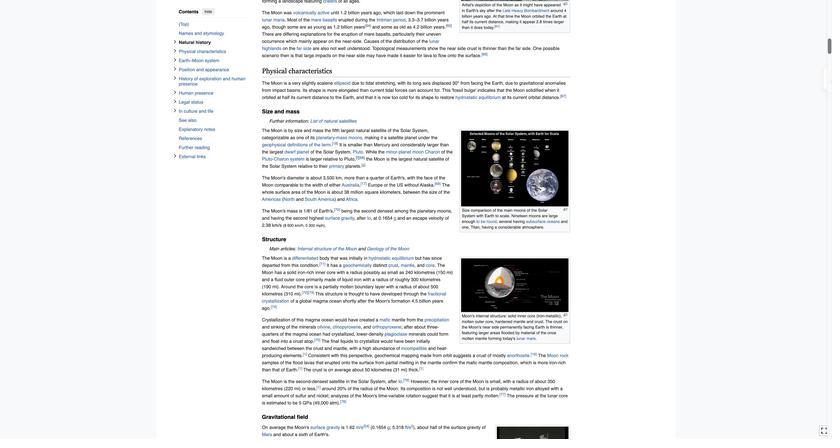 Task type: describe. For each thing, give the bounding box(es) containing it.
3 x small image from the top
[[173, 58, 177, 62]]

1 x small image from the top
[[173, 40, 177, 44]]

4 x small image from the top
[[173, 67, 177, 71]]

6 x small image from the top
[[173, 100, 177, 104]]

5 x small image from the top
[[173, 91, 177, 94]]



Task type: locate. For each thing, give the bounding box(es) containing it.
note
[[262, 118, 570, 125], [262, 246, 570, 253]]

1 x small image from the top
[[173, 76, 177, 80]]

2 x small image from the top
[[173, 109, 177, 113]]

2 x small image from the top
[[173, 49, 177, 53]]

1 vertical spatial x small image
[[173, 109, 177, 113]]

fullscreen image
[[821, 428, 828, 435]]

1 note from the top
[[262, 118, 570, 125]]

0 vertical spatial x small image
[[173, 76, 177, 80]]

2 vertical spatial x small image
[[173, 154, 177, 158]]

2 note from the top
[[262, 246, 570, 253]]

x small image
[[173, 76, 177, 80], [173, 109, 177, 113], [173, 154, 177, 158]]

3 x small image from the top
[[173, 154, 177, 158]]

0 vertical spatial note
[[262, 118, 570, 125]]

1 vertical spatial note
[[262, 246, 570, 253]]

x small image
[[173, 40, 177, 44], [173, 49, 177, 53], [173, 58, 177, 62], [173, 67, 177, 71], [173, 91, 177, 94], [173, 100, 177, 104]]



Task type: vqa. For each thing, say whether or not it's contained in the screenshot.
Dutch).
no



